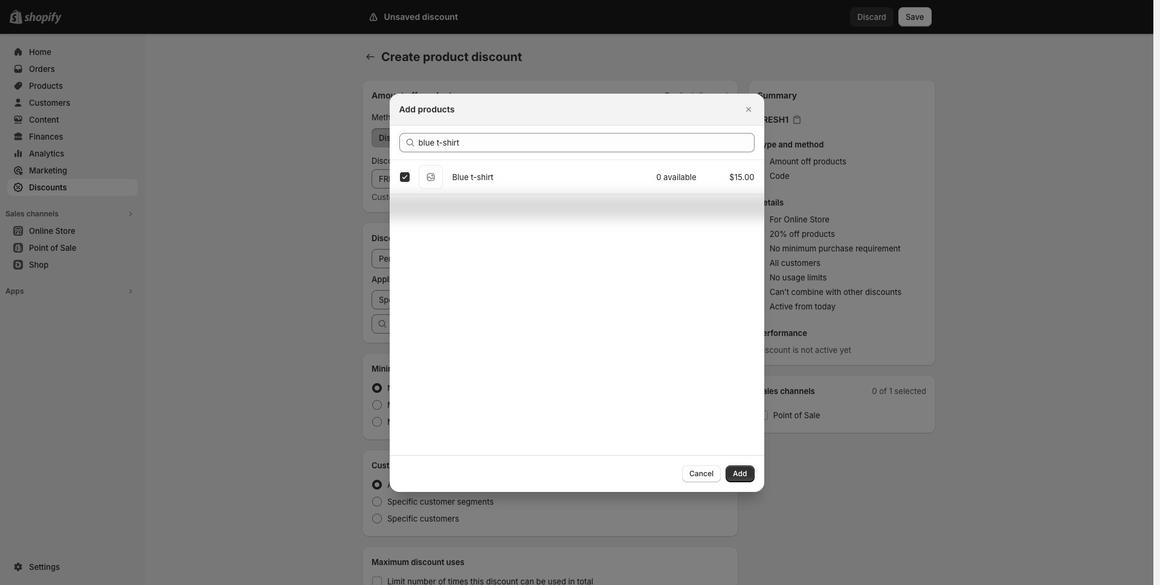 Task type: describe. For each thing, give the bounding box(es) containing it.
Search products text field
[[419, 133, 755, 152]]



Task type: locate. For each thing, give the bounding box(es) containing it.
shopify image
[[24, 12, 62, 24]]

dialog
[[0, 93, 1154, 492]]



Task type: vqa. For each thing, say whether or not it's contained in the screenshot.
Search countries text field
no



